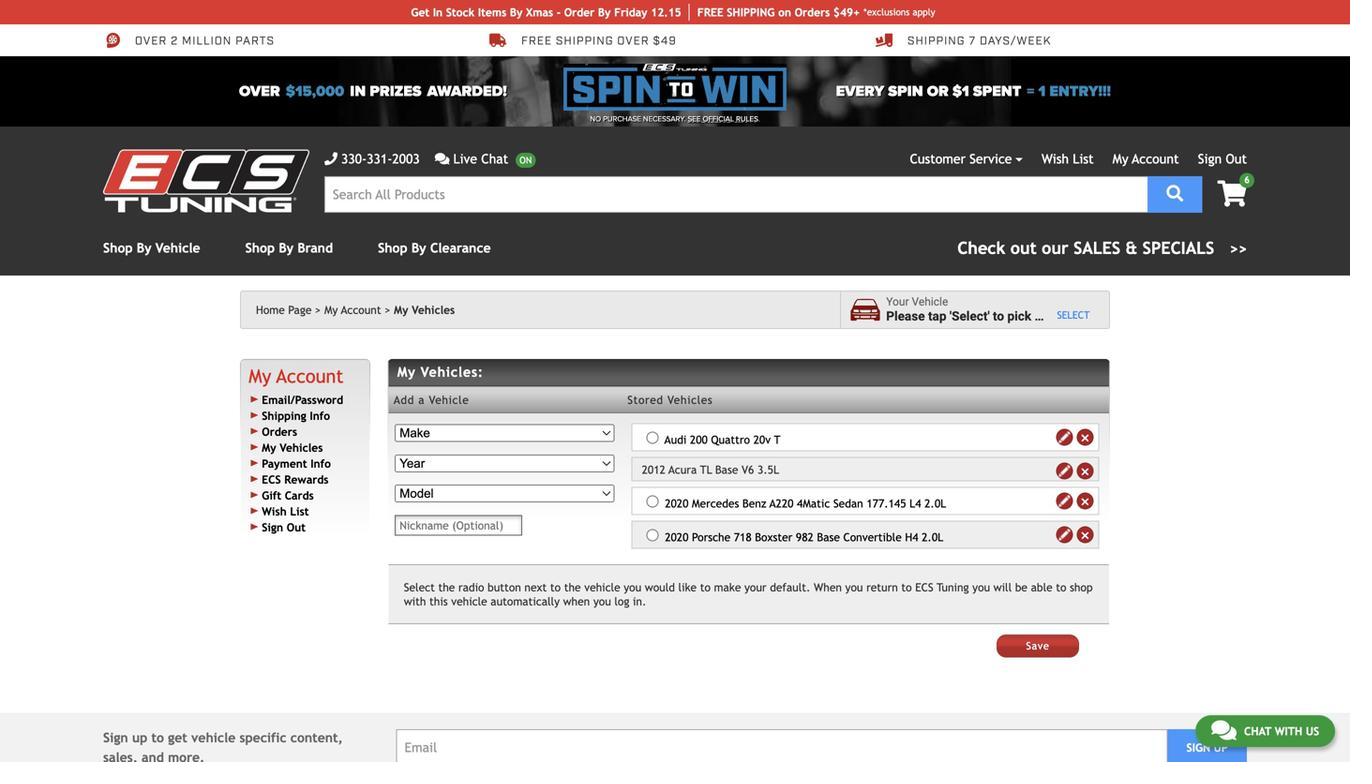 Task type: describe. For each thing, give the bounding box(es) containing it.
0 horizontal spatial chat
[[481, 152, 509, 167]]

shop
[[1070, 581, 1094, 594]]

over for over 2 million parts
[[135, 34, 167, 49]]

my account for page
[[325, 304, 381, 317]]

shop for shop by clearance
[[378, 241, 408, 256]]

2 the from the left
[[564, 581, 581, 594]]

=
[[1028, 83, 1035, 100]]

1 vertical spatial info
[[311, 457, 331, 470]]

items
[[478, 6, 507, 19]]

$49
[[653, 34, 677, 49]]

every spin or $1 spent = 1 entry!!!
[[836, 83, 1112, 100]]

× for audi 200 quattro 20v t
[[1081, 428, 1090, 447]]

to right return
[[902, 581, 912, 594]]

Search text field
[[325, 176, 1148, 213]]

0 vertical spatial sign out link
[[1199, 152, 1248, 167]]

you left will
[[973, 581, 991, 594]]

2020 mercedes benz a220 4matic sedan 177.145 l4 2.0l link
[[665, 497, 947, 510]]

free ship ping on orders $49+ *exclusions apply
[[698, 6, 936, 19]]

a inside your vehicle please tap 'select' to pick a vehicle
[[1035, 309, 1042, 324]]

audi 200 quattro 20v t link
[[665, 433, 781, 446]]

× link for 2020 mercedes benz a220 4matic sedan 177.145 l4 2.0l
[[1077, 491, 1094, 511]]

1 horizontal spatial out
[[1226, 152, 1248, 167]]

$49+
[[834, 6, 860, 19]]

2 × link from the top
[[1077, 461, 1094, 481]]

home
[[256, 304, 285, 317]]

-
[[557, 6, 561, 19]]

your
[[745, 581, 767, 594]]

sign for sign out
[[1199, 152, 1223, 167]]

xmas
[[526, 6, 554, 19]]

pick
[[1008, 309, 1032, 324]]

shipping 7 days/week link
[[876, 32, 1052, 49]]

gift
[[262, 489, 282, 502]]

when
[[814, 581, 842, 594]]

6 link
[[1203, 173, 1255, 209]]

or
[[928, 83, 949, 100]]

my account email/password shipping info orders my vehicles payment info ecs rewards gift cards wish list sign out
[[249, 365, 344, 534]]

sign for sign up to get vehicle specific content, sales, and more.
[[103, 731, 128, 746]]

free shipping over $49 link
[[490, 32, 677, 49]]

customer
[[910, 152, 966, 167]]

Email email field
[[396, 730, 1168, 763]]

*exclusions apply link
[[864, 5, 936, 19]]

1 horizontal spatial wish
[[1042, 152, 1069, 167]]

Nickname (Optional) text field
[[395, 516, 523, 536]]

177.145
[[867, 497, 907, 510]]

you left log
[[594, 595, 611, 608]]

my account link for wish list
[[1113, 152, 1180, 167]]

vehicle for add a vehicle
[[429, 394, 469, 407]]

331-
[[367, 152, 392, 167]]

a220
[[770, 497, 794, 510]]

shipping 7 days/week
[[908, 34, 1052, 49]]

content,
[[291, 731, 343, 746]]

ecs tuning image
[[103, 150, 310, 212]]

list inside my account email/password shipping info orders my vehicles payment info ecs rewards gift cards wish list sign out
[[290, 505, 309, 518]]

shopping cart image
[[1218, 181, 1248, 207]]

with inside select the radio button next to the vehicle you would like to make your default. when you return to ecs tuning you will be able to shop with this vehicle automatically when you log in.
[[404, 595, 426, 608]]

by for shop by clearance
[[412, 241, 427, 256]]

0 horizontal spatial sign out link
[[262, 521, 306, 534]]

select for select the radio button next to the vehicle you would like to make your default. when you return to ecs tuning you will be able to shop with this vehicle automatically when you log in.
[[404, 581, 435, 594]]

sales,
[[103, 750, 138, 763]]

us
[[1307, 725, 1320, 738]]

up for sign up
[[1215, 741, 1229, 755]]

2 × from the top
[[1081, 461, 1090, 481]]

apply
[[913, 7, 936, 17]]

million
[[182, 34, 232, 49]]

stock
[[446, 6, 475, 19]]

3.5l
[[758, 463, 780, 476]]

my right wish list in the top of the page
[[1113, 152, 1129, 167]]

audi 200 quattro 20v t
[[665, 433, 781, 446]]

7
[[970, 34, 977, 49]]

up for sign up to get vehicle specific content, sales, and more.
[[132, 731, 148, 746]]

ship
[[727, 6, 751, 19]]

2 vertical spatial my account link
[[249, 365, 344, 387]]

comments image for live
[[435, 152, 450, 166]]

over for over $15,000 in prizes
[[239, 83, 280, 100]]

acura
[[669, 463, 697, 476]]

see official rules link
[[688, 114, 759, 125]]

by right order
[[598, 6, 611, 19]]

customer service
[[910, 152, 1013, 167]]

sales & specials link
[[958, 235, 1248, 261]]

live chat link
[[435, 149, 536, 169]]

l4
[[910, 497, 922, 510]]

× for 2020 porsche 718 boxster 982 base convertible h4 2.0l
[[1081, 525, 1090, 545]]

you right when
[[846, 581, 864, 594]]

0 vertical spatial base
[[716, 463, 739, 476]]

ecs inside select the radio button next to the vehicle you would like to make your default. when you return to ecs tuning you will be able to shop with this vehicle automatically when you log in.
[[916, 581, 934, 594]]

add
[[394, 394, 415, 407]]

1 horizontal spatial chat
[[1245, 725, 1272, 738]]

my down orders "link"
[[262, 441, 276, 454]]

× link for 2020 porsche 718 boxster 982 base convertible h4 2.0l
[[1077, 525, 1094, 545]]

home page link
[[256, 304, 321, 317]]

vehicle for shop by vehicle
[[156, 241, 200, 256]]

$15,000
[[286, 83, 345, 100]]

200
[[690, 433, 708, 446]]

parts
[[236, 34, 275, 49]]

2.0l for 2020 mercedes benz a220 4matic sedan 177.145 l4 2.0l
[[925, 497, 947, 510]]

*exclusions
[[864, 7, 910, 17]]

like
[[679, 581, 697, 594]]

over $15,000 in prizes
[[239, 83, 422, 100]]

my down shop by clearance link
[[394, 304, 409, 317]]

1 vertical spatial a
[[419, 394, 425, 407]]

able
[[1032, 581, 1053, 594]]

official
[[703, 114, 735, 124]]

search image
[[1167, 185, 1184, 202]]

payment
[[262, 457, 307, 470]]

my vehicles link
[[262, 441, 323, 454]]

email/password
[[262, 393, 343, 407]]

your
[[887, 296, 910, 309]]

mercedes
[[692, 497, 740, 510]]

vehicle inside your vehicle please tap 'select' to pick a vehicle
[[1045, 309, 1086, 324]]

ecs inside my account email/password shipping info orders my vehicles payment info ecs rewards gift cards wish list sign out
[[262, 473, 281, 486]]

2020 for 2020 mercedes benz a220 4matic sedan 177.145 l4 2.0l
[[665, 497, 689, 510]]

porsche
[[692, 531, 731, 544]]

specials
[[1143, 238, 1215, 258]]

sign inside my account email/password shipping info orders my vehicles payment info ecs rewards gift cards wish list sign out
[[262, 521, 283, 534]]

free
[[698, 6, 724, 19]]

shop by brand link
[[245, 241, 333, 256]]

sign up button
[[1168, 730, 1248, 763]]

when
[[563, 595, 590, 608]]

more.
[[168, 750, 205, 763]]

account for list
[[1133, 152, 1180, 167]]

next
[[525, 581, 547, 594]]

make
[[714, 581, 741, 594]]

by left xmas
[[510, 6, 523, 19]]

no purchase necessary. see official rules .
[[590, 114, 760, 124]]

1 set name image from the top
[[1059, 431, 1072, 444]]

convertible
[[844, 531, 902, 544]]

brand
[[298, 241, 333, 256]]

prizes
[[370, 83, 422, 100]]

1 the from the left
[[439, 581, 455, 594]]

20v
[[754, 433, 771, 446]]

v6
[[742, 463, 755, 476]]

select for select "link"
[[1058, 309, 1090, 321]]

to right able
[[1057, 581, 1067, 594]]

2020 mercedes benz a220 4matic sedan 177.145 l4 2.0l
[[665, 497, 947, 510]]

4matic
[[797, 497, 831, 510]]



Task type: vqa. For each thing, say whether or not it's contained in the screenshot.
the Chat in live chat Link
yes



Task type: locate. For each thing, give the bounding box(es) containing it.
1 shop from the left
[[103, 241, 133, 256]]

12.15
[[651, 6, 682, 19]]

vehicle down vehicles:
[[429, 394, 469, 407]]

2 set name image from the top
[[1059, 529, 1072, 542]]

1 horizontal spatial vehicle
[[429, 394, 469, 407]]

a
[[1035, 309, 1042, 324], [419, 394, 425, 407]]

wish list link down gift cards link
[[262, 505, 309, 518]]

1 horizontal spatial ecs
[[916, 581, 934, 594]]

vehicle inside your vehicle please tap 'select' to pick a vehicle
[[912, 296, 949, 309]]

1 horizontal spatial shipping
[[908, 34, 966, 49]]

0 vertical spatial my account link
[[1113, 152, 1180, 167]]

vehicles up 200 at the bottom right of the page
[[668, 394, 713, 407]]

2.0l right h4 on the bottom
[[922, 531, 944, 544]]

to up and
[[151, 731, 164, 746]]

0 horizontal spatial my account
[[325, 304, 381, 317]]

the up when
[[564, 581, 581, 594]]

orders inside my account email/password shipping info orders my vehicles payment info ecs rewards gift cards wish list sign out
[[262, 425, 297, 438]]

sign up
[[1187, 741, 1229, 755]]

my
[[1113, 152, 1129, 167], [325, 304, 338, 317], [394, 304, 409, 317], [398, 364, 416, 380], [249, 365, 271, 387], [262, 441, 276, 454]]

1 horizontal spatial my account
[[1113, 152, 1180, 167]]

1 vertical spatial my account
[[325, 304, 381, 317]]

clearance
[[430, 241, 491, 256]]

0 vertical spatial list
[[1073, 152, 1094, 167]]

0 horizontal spatial vehicle
[[156, 241, 200, 256]]

wish inside my account email/password shipping info orders my vehicles payment info ecs rewards gift cards wish list sign out
[[262, 505, 287, 518]]

0 vertical spatial info
[[310, 409, 330, 422]]

1 vertical spatial with
[[1276, 725, 1303, 738]]

sign for sign up
[[1187, 741, 1211, 755]]

0 horizontal spatial base
[[716, 463, 739, 476]]

0 horizontal spatial wish
[[262, 505, 287, 518]]

my account right page on the top left of the page
[[325, 304, 381, 317]]

0 vertical spatial out
[[1226, 152, 1248, 167]]

0 horizontal spatial shipping
[[262, 409, 307, 422]]

chat with us link
[[1196, 716, 1336, 748]]

0 vertical spatial ecs
[[262, 473, 281, 486]]

2020 down 'acura'
[[665, 497, 689, 510]]

days/week
[[980, 34, 1052, 49]]

with left this
[[404, 595, 426, 608]]

3 × from the top
[[1081, 491, 1090, 511]]

phone image
[[325, 152, 338, 166]]

up inside the sign up to get vehicle specific content, sales, and more.
[[132, 731, 148, 746]]

'select'
[[950, 309, 990, 324]]

2003
[[392, 152, 420, 167]]

wish right service
[[1042, 152, 1069, 167]]

1 vertical spatial 2.0l
[[922, 531, 944, 544]]

2 vertical spatial vehicles
[[280, 441, 323, 454]]

account for page
[[341, 304, 381, 317]]

set name image
[[1059, 495, 1072, 508], [1059, 529, 1072, 542]]

718
[[734, 531, 752, 544]]

2020 left 'porsche'
[[665, 531, 689, 544]]

account right page on the top left of the page
[[341, 304, 381, 317]]

1 horizontal spatial select
[[1058, 309, 1090, 321]]

None radio
[[647, 496, 659, 508], [647, 529, 659, 542], [647, 496, 659, 508], [647, 529, 659, 542]]

2.0l right l4
[[925, 497, 947, 510]]

radio
[[459, 581, 484, 594]]

shipping inside my account email/password shipping info orders my vehicles payment info ecs rewards gift cards wish list sign out
[[262, 409, 307, 422]]

comments image left "chat with us"
[[1212, 720, 1237, 742]]

out inside my account email/password shipping info orders my vehicles payment info ecs rewards gift cards wish list sign out
[[287, 521, 306, 534]]

select right pick
[[1058, 309, 1090, 321]]

3 × link from the top
[[1077, 491, 1094, 511]]

0 vertical spatial set name image
[[1059, 495, 1072, 508]]

0 vertical spatial vehicles
[[412, 304, 455, 317]]

get
[[411, 6, 430, 19]]

spin
[[889, 83, 924, 100]]

in
[[433, 6, 443, 19]]

my account link for home page
[[325, 304, 391, 317]]

orders right on
[[795, 6, 831, 19]]

orders up my vehicles link
[[262, 425, 297, 438]]

shop by clearance
[[378, 241, 491, 256]]

2020
[[665, 497, 689, 510], [665, 531, 689, 544]]

1 vertical spatial ecs
[[916, 581, 934, 594]]

4 × from the top
[[1081, 525, 1090, 545]]

shop for shop by brand
[[245, 241, 275, 256]]

1 set name image from the top
[[1059, 495, 1072, 508]]

2012 acura tl base v6 3.5l
[[642, 463, 780, 476]]

sign inside button
[[1187, 741, 1211, 755]]

0 horizontal spatial shop
[[103, 241, 133, 256]]

add a vehicle
[[394, 394, 469, 407]]

your vehicle please tap 'select' to pick a vehicle
[[887, 296, 1086, 324]]

1 horizontal spatial vehicles
[[412, 304, 455, 317]]

my up the add
[[398, 364, 416, 380]]

benz
[[743, 497, 767, 510]]

1 vertical spatial vehicle
[[912, 296, 949, 309]]

ecs left 'tuning'
[[916, 581, 934, 594]]

set name image for 2020 porsche 718 boxster 982 base convertible h4 2.0l
[[1059, 529, 1072, 542]]

sign
[[1199, 152, 1223, 167], [262, 521, 283, 534], [103, 731, 128, 746], [1187, 741, 1211, 755]]

ecs up gift
[[262, 473, 281, 486]]

rules
[[736, 114, 759, 124]]

0 vertical spatial account
[[1133, 152, 1180, 167]]

vehicles
[[412, 304, 455, 317], [668, 394, 713, 407], [280, 441, 323, 454]]

×
[[1081, 428, 1090, 447], [1081, 461, 1090, 481], [1081, 491, 1090, 511], [1081, 525, 1090, 545]]

0 vertical spatial my account
[[1113, 152, 1180, 167]]

by left clearance
[[412, 241, 427, 256]]

get
[[168, 731, 187, 746]]

my up email/password link
[[249, 365, 271, 387]]

select up this
[[404, 581, 435, 594]]

t
[[775, 433, 781, 446]]

1 vertical spatial over
[[239, 83, 280, 100]]

return
[[867, 581, 899, 594]]

base
[[716, 463, 739, 476], [818, 531, 840, 544]]

to inside the sign up to get vehicle specific content, sales, and more.
[[151, 731, 164, 746]]

every
[[836, 83, 885, 100]]

1 vertical spatial set name image
[[1059, 465, 1072, 478]]

shipping up orders "link"
[[262, 409, 307, 422]]

by left brand
[[279, 241, 294, 256]]

out up 6
[[1226, 152, 1248, 167]]

$1
[[953, 83, 970, 100]]

chat left us
[[1245, 725, 1272, 738]]

shop by vehicle link
[[103, 241, 200, 256]]

comments image inside live chat link
[[435, 152, 450, 166]]

0 vertical spatial wish list link
[[1042, 152, 1094, 167]]

1 horizontal spatial up
[[1215, 741, 1229, 755]]

sign out link down gift cards link
[[262, 521, 306, 534]]

1 vertical spatial select
[[404, 581, 435, 594]]

0 horizontal spatial select
[[404, 581, 435, 594]]

to inside your vehicle please tap 'select' to pick a vehicle
[[994, 309, 1005, 324]]

my right page on the top left of the page
[[325, 304, 338, 317]]

shop by clearance link
[[378, 241, 491, 256]]

× link
[[1077, 428, 1094, 447], [1077, 461, 1094, 481], [1077, 491, 1094, 511], [1077, 525, 1094, 545]]

1 vertical spatial shipping
[[262, 409, 307, 422]]

out down cards
[[287, 521, 306, 534]]

1 vertical spatial sign out link
[[262, 521, 306, 534]]

0 vertical spatial wish
[[1042, 152, 1069, 167]]

vehicles inside my account email/password shipping info orders my vehicles payment info ecs rewards gift cards wish list sign out
[[280, 441, 323, 454]]

info down email/password
[[310, 409, 330, 422]]

up inside the sign up button
[[1215, 741, 1229, 755]]

over down parts
[[239, 83, 280, 100]]

comments image inside chat with us link
[[1212, 720, 1237, 742]]

0 vertical spatial chat
[[481, 152, 509, 167]]

and
[[142, 750, 164, 763]]

shipping down apply
[[908, 34, 966, 49]]

1 horizontal spatial orders
[[795, 6, 831, 19]]

cards
[[285, 489, 314, 502]]

2.0l
[[925, 497, 947, 510], [922, 531, 944, 544]]

4 × link from the top
[[1077, 525, 1094, 545]]

vehicles for stored vehicles
[[668, 394, 713, 407]]

vehicle
[[156, 241, 200, 256], [912, 296, 949, 309], [429, 394, 469, 407]]

0 horizontal spatial with
[[404, 595, 426, 608]]

this
[[430, 595, 448, 608]]

over
[[618, 34, 650, 49]]

2 vertical spatial vehicle
[[429, 394, 469, 407]]

0 horizontal spatial comments image
[[435, 152, 450, 166]]

select inside select the radio button next to the vehicle you would like to make your default. when you return to ecs tuning you will be able to shop with this vehicle automatically when you log in.
[[404, 581, 435, 594]]

page
[[288, 304, 312, 317]]

chat with us
[[1245, 725, 1320, 738]]

quattro
[[711, 433, 751, 446]]

2
[[171, 34, 178, 49]]

2 horizontal spatial vehicle
[[912, 296, 949, 309]]

1 horizontal spatial the
[[564, 581, 581, 594]]

to right "next"
[[551, 581, 561, 594]]

None submit
[[997, 635, 1080, 658]]

vehicles down shop by clearance link
[[412, 304, 455, 317]]

1 horizontal spatial sign out link
[[1199, 152, 1248, 167]]

my account link right page on the top left of the page
[[325, 304, 391, 317]]

× link for audi 200 quattro 20v t
[[1077, 428, 1094, 447]]

sales
[[1074, 238, 1121, 258]]

1 horizontal spatial list
[[1073, 152, 1094, 167]]

1 vertical spatial chat
[[1245, 725, 1272, 738]]

over
[[135, 34, 167, 49], [239, 83, 280, 100]]

0 horizontal spatial up
[[132, 731, 148, 746]]

1 2020 from the top
[[665, 497, 689, 510]]

with left us
[[1276, 725, 1303, 738]]

you up in.
[[624, 581, 642, 594]]

info up 'rewards'
[[311, 457, 331, 470]]

vehicles for my vehicles
[[412, 304, 455, 317]]

2020 for 2020 porsche 718 boxster 982 base convertible h4 2.0l
[[665, 531, 689, 544]]

my account link up search icon
[[1113, 152, 1180, 167]]

1 horizontal spatial shop
[[245, 241, 275, 256]]

service
[[970, 152, 1013, 167]]

spent
[[974, 83, 1022, 100]]

vehicle right pick
[[1045, 309, 1086, 324]]

0 vertical spatial 2.0l
[[925, 497, 947, 510]]

0 horizontal spatial list
[[290, 505, 309, 518]]

ecs tuning 'spin to win' contest logo image
[[564, 64, 787, 111]]

vehicle up tap
[[912, 296, 949, 309]]

a right pick
[[1035, 309, 1042, 324]]

0 vertical spatial over
[[135, 34, 167, 49]]

in
[[350, 83, 366, 100]]

comments image for chat
[[1212, 720, 1237, 742]]

comments image left live
[[435, 152, 450, 166]]

0 vertical spatial comments image
[[435, 152, 450, 166]]

1 horizontal spatial base
[[818, 531, 840, 544]]

0 horizontal spatial over
[[135, 34, 167, 49]]

0 horizontal spatial a
[[419, 394, 425, 407]]

0 horizontal spatial wish list link
[[262, 505, 309, 518]]

free
[[522, 34, 553, 49]]

1 horizontal spatial wish list link
[[1042, 152, 1094, 167]]

select the radio button next to the vehicle you would like to make your default. when you return to ecs tuning you will be able to shop with this vehicle automatically when you log in.
[[404, 581, 1094, 608]]

by for shop by vehicle
[[137, 241, 152, 256]]

1 vertical spatial my account link
[[325, 304, 391, 317]]

automatically
[[491, 595, 560, 608]]

list down entry!!!
[[1073, 152, 1094, 167]]

ecs rewards link
[[262, 473, 329, 486]]

vehicle inside the sign up to get vehicle specific content, sales, and more.
[[191, 731, 236, 746]]

button
[[488, 581, 521, 594]]

0 vertical spatial orders
[[795, 6, 831, 19]]

vehicle up log
[[585, 581, 621, 594]]

base right 982
[[818, 531, 840, 544]]

1 vertical spatial account
[[341, 304, 381, 317]]

account up email/password link
[[277, 365, 344, 387]]

my account
[[1113, 152, 1180, 167], [325, 304, 381, 317]]

my account up search icon
[[1113, 152, 1180, 167]]

1 horizontal spatial with
[[1276, 725, 1303, 738]]

1 × from the top
[[1081, 428, 1090, 447]]

0 horizontal spatial ecs
[[262, 473, 281, 486]]

0 vertical spatial a
[[1035, 309, 1042, 324]]

0 vertical spatial 2020
[[665, 497, 689, 510]]

by for shop by brand
[[279, 241, 294, 256]]

2020 porsche 718 boxster 982 base convertible h4 2.0l
[[665, 531, 944, 544]]

list down cards
[[290, 505, 309, 518]]

tl
[[701, 463, 713, 476]]

1 horizontal spatial comments image
[[1212, 720, 1237, 742]]

0 vertical spatial with
[[404, 595, 426, 608]]

audi
[[665, 433, 687, 446]]

1 horizontal spatial a
[[1035, 309, 1042, 324]]

chat right live
[[481, 152, 509, 167]]

0 vertical spatial set name image
[[1059, 431, 1072, 444]]

wish list link down entry!!!
[[1042, 152, 1094, 167]]

1 vertical spatial wish
[[262, 505, 287, 518]]

1 vertical spatial base
[[818, 531, 840, 544]]

2 horizontal spatial shop
[[378, 241, 408, 256]]

vehicles up payment info link
[[280, 441, 323, 454]]

set name image for 2020 mercedes benz a220 4matic sedan 177.145 l4 2.0l
[[1059, 495, 1072, 508]]

1 × link from the top
[[1077, 428, 1094, 447]]

2 set name image from the top
[[1059, 465, 1072, 478]]

wish down gift
[[262, 505, 287, 518]]

vehicle down the ecs tuning image
[[156, 241, 200, 256]]

necessary.
[[643, 114, 686, 124]]

shop for shop by vehicle
[[103, 241, 133, 256]]

get in stock items by xmas - order by friday 12.15
[[411, 6, 682, 19]]

sign up to get vehicle specific content, sales, and more.
[[103, 731, 343, 763]]

0 horizontal spatial vehicles
[[280, 441, 323, 454]]

please
[[887, 309, 926, 324]]

× for 2020 mercedes benz a220 4matic sedan 177.145 l4 2.0l
[[1081, 491, 1090, 511]]

1 vertical spatial wish list link
[[262, 505, 309, 518]]

1 vertical spatial comments image
[[1212, 720, 1237, 742]]

boxster
[[755, 531, 793, 544]]

2 horizontal spatial vehicles
[[668, 394, 713, 407]]

1 horizontal spatial over
[[239, 83, 280, 100]]

a right the add
[[419, 394, 425, 407]]

base right tl
[[716, 463, 739, 476]]

0 horizontal spatial orders
[[262, 425, 297, 438]]

shipping
[[556, 34, 614, 49]]

account up search icon
[[1133, 152, 1180, 167]]

2.0l for 2020 porsche 718 boxster 982 base convertible h4 2.0l
[[922, 531, 944, 544]]

0 horizontal spatial out
[[287, 521, 306, 534]]

1 vertical spatial vehicles
[[668, 394, 713, 407]]

1 vertical spatial set name image
[[1059, 529, 1072, 542]]

vehicle up more.
[[191, 731, 236, 746]]

2 2020 from the top
[[665, 531, 689, 544]]

2012
[[642, 463, 666, 476]]

3 shop from the left
[[378, 241, 408, 256]]

2 vertical spatial account
[[277, 365, 344, 387]]

the up this
[[439, 581, 455, 594]]

330-331-2003 link
[[325, 149, 420, 169]]

comments image
[[435, 152, 450, 166], [1212, 720, 1237, 742]]

0 vertical spatial select
[[1058, 309, 1090, 321]]

1 vertical spatial orders
[[262, 425, 297, 438]]

1 vertical spatial list
[[290, 505, 309, 518]]

1 vertical spatial 2020
[[665, 531, 689, 544]]

vehicle
[[1045, 309, 1086, 324], [585, 581, 621, 594], [451, 595, 488, 608], [191, 731, 236, 746]]

info
[[310, 409, 330, 422], [311, 457, 331, 470]]

account inside my account email/password shipping info orders my vehicles payment info ecs rewards gift cards wish list sign out
[[277, 365, 344, 387]]

0 vertical spatial vehicle
[[156, 241, 200, 256]]

2 shop from the left
[[245, 241, 275, 256]]

over left 2
[[135, 34, 167, 49]]

out
[[1226, 152, 1248, 167], [287, 521, 306, 534]]

to left pick
[[994, 309, 1005, 324]]

0 vertical spatial shipping
[[908, 34, 966, 49]]

my account for list
[[1113, 152, 1180, 167]]

.
[[759, 114, 760, 124]]

vehicle down radio
[[451, 595, 488, 608]]

to right like
[[701, 581, 711, 594]]

ping
[[751, 6, 775, 19]]

None radio
[[647, 432, 659, 444]]

sign out link up 6
[[1199, 152, 1248, 167]]

set name image
[[1059, 431, 1072, 444], [1059, 465, 1072, 478]]

my account link up email/password link
[[249, 365, 344, 387]]

sign inside the sign up to get vehicle specific content, sales, and more.
[[103, 731, 128, 746]]

shop by brand
[[245, 241, 333, 256]]

would
[[645, 581, 675, 594]]

payment info link
[[262, 457, 331, 470]]

982
[[796, 531, 814, 544]]

0 horizontal spatial the
[[439, 581, 455, 594]]

1 vertical spatial out
[[287, 521, 306, 534]]

by down the ecs tuning image
[[137, 241, 152, 256]]

sign out link
[[1199, 152, 1248, 167], [262, 521, 306, 534]]



